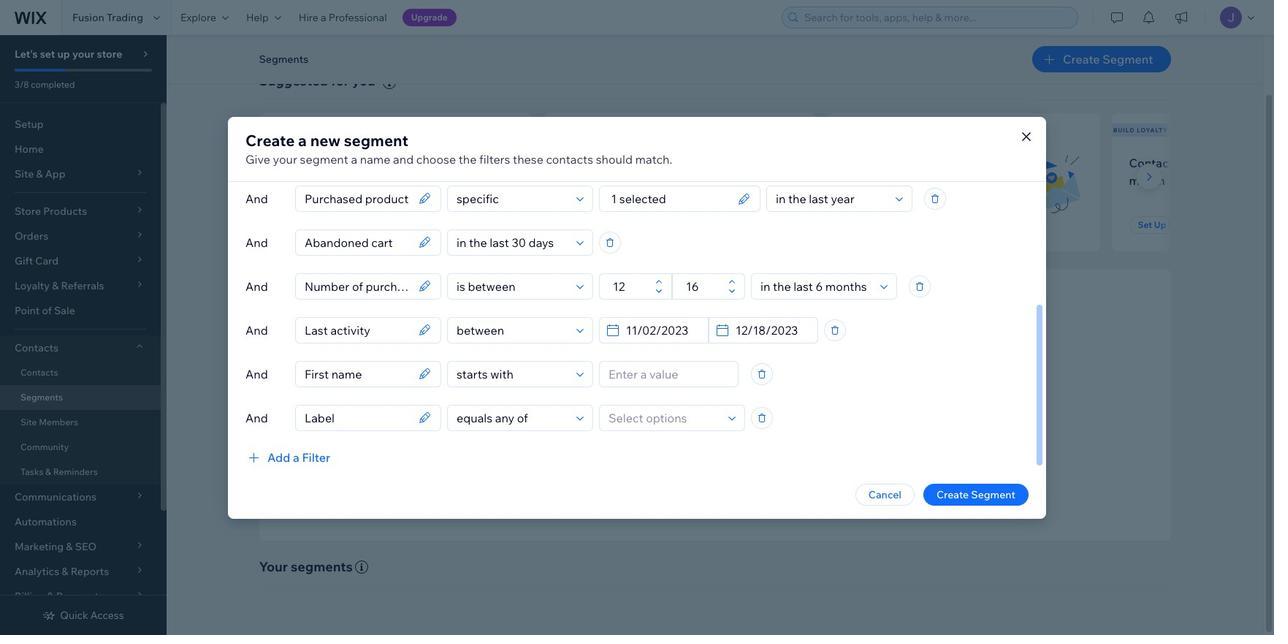 Task type: locate. For each thing, give the bounding box(es) containing it.
to inside reach the right target audience create specific groups of contacts that update automatically send personalized email campaigns to drive sales and build trust
[[743, 433, 753, 446]]

new contacts who recently subscribed to your mailing list
[[277, 156, 442, 188]]

set
[[285, 219, 300, 230], [570, 219, 584, 230], [854, 219, 868, 230], [1138, 219, 1153, 230]]

up down subscribed
[[302, 219, 314, 230]]

subscribed
[[277, 173, 338, 188]]

who
[[354, 156, 378, 170], [673, 156, 697, 170], [982, 156, 1005, 170]]

set up segment for subscribed
[[285, 219, 354, 230]]

active email subscribers who clicked on your campaign
[[845, 156, 1005, 188]]

target
[[715, 392, 753, 408]]

and
[[246, 191, 268, 206], [246, 235, 268, 250], [246, 279, 268, 293], [246, 323, 268, 337], [246, 367, 268, 381], [246, 410, 268, 425]]

0 vertical spatial and
[[393, 152, 414, 166]]

segments up suggested in the top left of the page
[[259, 53, 309, 66]]

your
[[259, 558, 288, 575]]

0 vertical spatial select an option field
[[772, 186, 892, 211]]

segments inside button
[[259, 53, 309, 66]]

a right with
[[1209, 156, 1215, 170]]

who inside new contacts who recently subscribed to your mailing list
[[354, 156, 378, 170]]

name
[[360, 152, 391, 166]]

3 who from the left
[[982, 156, 1005, 170]]

a left new
[[298, 130, 307, 149]]

automations link
[[0, 509, 161, 534]]

contacts down the loyalty
[[1130, 156, 1180, 170]]

set up segment down subscribed
[[285, 219, 354, 230]]

set up segment for clicked
[[854, 219, 923, 230]]

a
[[321, 11, 326, 24], [298, 130, 307, 149], [351, 152, 357, 166], [1209, 156, 1215, 170], [637, 173, 644, 188], [293, 450, 300, 464]]

0 vertical spatial the
[[459, 152, 477, 166]]

of down the right
[[680, 414, 689, 427]]

who up purchase
[[673, 156, 697, 170]]

0 vertical spatial create segment button
[[1033, 46, 1171, 72]]

12/18/2023 field
[[732, 318, 813, 342]]

Select options field
[[604, 186, 734, 211], [604, 405, 724, 430]]

0 horizontal spatial contacts
[[304, 156, 352, 170]]

contacts up haven't
[[546, 152, 594, 166]]

store
[[97, 48, 122, 61]]

up
[[302, 219, 314, 230], [586, 219, 598, 230], [870, 219, 882, 230], [1155, 219, 1167, 230]]

select an option field for 6th choose a condition field from the bottom of the page
[[772, 186, 892, 211]]

let's set up your store
[[15, 48, 122, 61]]

build
[[1114, 126, 1135, 134]]

contacts down contacts popup button
[[20, 367, 58, 378]]

who left 'recently'
[[354, 156, 378, 170]]

help button
[[238, 0, 290, 35]]

the up the groups
[[659, 392, 679, 408]]

2 horizontal spatial who
[[982, 156, 1005, 170]]

subscribers up the campaign
[[915, 156, 980, 170]]

a inside button
[[293, 450, 300, 464]]

upgrade button
[[402, 9, 457, 26]]

segments for segments button
[[259, 53, 309, 66]]

contacts inside popup button
[[15, 341, 58, 354]]

explore
[[181, 11, 216, 24]]

on
[[887, 173, 901, 188]]

0 vertical spatial segments
[[259, 53, 309, 66]]

add
[[268, 450, 290, 464]]

set up segment button for made
[[561, 216, 647, 234]]

1 vertical spatial create segment
[[937, 488, 1016, 501]]

send
[[570, 433, 595, 446]]

list
[[425, 173, 442, 188]]

3 set up segment button from the left
[[845, 216, 931, 234]]

0 vertical spatial to
[[341, 173, 352, 188]]

segment
[[1103, 52, 1154, 67], [316, 219, 354, 230], [600, 219, 638, 230], [884, 219, 923, 230], [1169, 219, 1207, 230], [972, 488, 1016, 501]]

segment for first set up segment button from the right
[[1169, 219, 1207, 230]]

list containing new contacts who recently subscribed to your mailing list
[[256, 113, 1275, 251]]

2 set from the left
[[570, 219, 584, 230]]

1 vertical spatial new
[[277, 156, 301, 170]]

1 horizontal spatial who
[[673, 156, 697, 170]]

1 vertical spatial to
[[743, 433, 753, 446]]

drive
[[755, 433, 779, 446]]

4 set up segment button from the left
[[1130, 216, 1216, 234]]

0 horizontal spatial create segment button
[[924, 483, 1029, 505]]

3 set from the left
[[854, 219, 868, 230]]

a right "add"
[[293, 450, 300, 464]]

set up segment button for clicked
[[845, 216, 931, 234]]

2 vertical spatial contacts
[[20, 367, 58, 378]]

new inside new contacts who recently subscribed to your mailing list
[[277, 156, 301, 170]]

create segment button
[[1033, 46, 1171, 72], [924, 483, 1029, 505]]

let's
[[15, 48, 38, 61]]

0 horizontal spatial the
[[459, 152, 477, 166]]

1 horizontal spatial contacts
[[546, 152, 594, 166]]

contacts
[[546, 152, 594, 166], [304, 156, 352, 170], [691, 414, 733, 427]]

these
[[513, 152, 544, 166]]

0 horizontal spatial who
[[354, 156, 378, 170]]

mailing
[[382, 173, 423, 188]]

your right on
[[904, 173, 928, 188]]

email
[[883, 156, 913, 170], [661, 433, 686, 446]]

who for your
[[354, 156, 378, 170]]

1 set up segment from the left
[[285, 219, 354, 230]]

0 vertical spatial contacts
[[1130, 156, 1180, 170]]

segment up name
[[344, 130, 409, 149]]

2 horizontal spatial contacts
[[691, 414, 733, 427]]

sale
[[54, 304, 75, 317]]

segments inside the sidebar element
[[20, 392, 63, 403]]

0 vertical spatial select options field
[[604, 186, 734, 211]]

up down haven't
[[586, 219, 598, 230]]

1 horizontal spatial the
[[659, 392, 679, 408]]

email inside reach the right target audience create specific groups of contacts that update automatically send personalized email campaigns to drive sales and build trust
[[661, 433, 686, 446]]

contacts for 'contacts' link
[[20, 367, 58, 378]]

of
[[42, 304, 52, 317], [680, 414, 689, 427]]

new
[[261, 126, 277, 134], [277, 156, 301, 170]]

segment for subscribed's set up segment button
[[316, 219, 354, 230]]

0 horizontal spatial segments
[[20, 392, 63, 403]]

the left filters
[[459, 152, 477, 166]]

1 vertical spatial create segment button
[[924, 483, 1029, 505]]

create inside create a new segment give your segment a name and choose the filters these contacts should match.
[[246, 130, 295, 149]]

set up segment down on
[[854, 219, 923, 230]]

add a filter
[[268, 450, 331, 464]]

members
[[39, 417, 78, 428]]

specific
[[604, 414, 641, 427]]

6 choose a condition field from the top
[[452, 405, 572, 430]]

for
[[331, 72, 349, 89]]

segments link
[[0, 385, 161, 410]]

select an option field down active
[[772, 186, 892, 211]]

subscribers down suggested in the top left of the page
[[279, 126, 329, 134]]

1 vertical spatial subscribers
[[915, 156, 980, 170]]

set up segment button
[[277, 216, 363, 234], [561, 216, 647, 234], [845, 216, 931, 234], [1130, 216, 1216, 234]]

4 up from the left
[[1155, 219, 1167, 230]]

and
[[393, 152, 414, 166], [808, 433, 826, 446]]

of inside the sidebar element
[[42, 304, 52, 317]]

who for purchase
[[673, 156, 697, 170]]

select an option field up 12/18/2023 field
[[756, 274, 876, 299]]

quick access
[[60, 609, 124, 622]]

1 horizontal spatial of
[[680, 414, 689, 427]]

1 who from the left
[[354, 156, 378, 170]]

choose
[[416, 152, 456, 166]]

1 horizontal spatial subscribers
[[915, 156, 980, 170]]

set for potential customers who haven't made a purchase yet
[[570, 219, 584, 230]]

0 horizontal spatial of
[[42, 304, 52, 317]]

1 vertical spatial and
[[808, 433, 826, 446]]

1 horizontal spatial segments
[[259, 53, 309, 66]]

that
[[735, 414, 754, 427]]

to
[[341, 173, 352, 188], [743, 433, 753, 446]]

create
[[1063, 52, 1100, 67], [246, 130, 295, 149], [570, 414, 602, 427], [937, 488, 969, 501]]

set up segment button down "contacts with a birthday th"
[[1130, 216, 1216, 234]]

set up segment down made
[[570, 219, 638, 230]]

select options field up personalized
[[604, 405, 724, 430]]

your right give
[[273, 152, 297, 166]]

1 set from the left
[[285, 219, 300, 230]]

segment
[[344, 130, 409, 149], [300, 152, 349, 166]]

list
[[256, 113, 1275, 251]]

3 up from the left
[[870, 219, 882, 230]]

2 who from the left
[[673, 156, 697, 170]]

new up subscribed
[[277, 156, 301, 170]]

hire a professional link
[[290, 0, 396, 35]]

help
[[246, 11, 269, 24]]

subscribers inside active email subscribers who clicked on your campaign
[[915, 156, 980, 170]]

1 vertical spatial select options field
[[604, 405, 724, 430]]

Select an option field
[[772, 186, 892, 211], [756, 274, 876, 299]]

1 horizontal spatial email
[[883, 156, 913, 170]]

set up segment down "contacts with a birthday th"
[[1138, 219, 1207, 230]]

Choose a condition field
[[452, 186, 572, 211], [452, 230, 572, 255], [452, 274, 572, 299], [452, 318, 572, 342], [452, 361, 572, 386], [452, 405, 572, 430]]

upgrade
[[411, 12, 448, 23]]

who inside active email subscribers who clicked on your campaign
[[982, 156, 1005, 170]]

to left drive
[[743, 433, 753, 446]]

1 vertical spatial segments
[[20, 392, 63, 403]]

filter
[[302, 450, 331, 464]]

your right up
[[72, 48, 94, 61]]

3 choose a condition field from the top
[[452, 274, 572, 299]]

0 vertical spatial create segment
[[1063, 52, 1154, 67]]

set up segment button for subscribed
[[277, 216, 363, 234]]

completed
[[31, 79, 75, 90]]

and down automatically
[[808, 433, 826, 446]]

0 vertical spatial email
[[883, 156, 913, 170]]

contacts
[[1130, 156, 1180, 170], [15, 341, 58, 354], [20, 367, 58, 378]]

1 select options field from the top
[[604, 186, 734, 211]]

subscribers
[[279, 126, 329, 134], [915, 156, 980, 170]]

up for clicked
[[870, 219, 882, 230]]

0 vertical spatial new
[[261, 126, 277, 134]]

0 horizontal spatial email
[[661, 433, 686, 446]]

2 set up segment button from the left
[[561, 216, 647, 234]]

and inside create a new segment give your segment a name and choose the filters these contacts should match.
[[393, 152, 414, 166]]

3 set up segment from the left
[[854, 219, 923, 230]]

0 horizontal spatial and
[[393, 152, 414, 166]]

set up segment button down subscribed
[[277, 216, 363, 234]]

None field
[[300, 186, 414, 211], [300, 230, 414, 255], [300, 274, 414, 299], [300, 318, 414, 342], [300, 361, 414, 386], [300, 405, 414, 430], [300, 186, 414, 211], [300, 230, 414, 255], [300, 274, 414, 299], [300, 318, 414, 342], [300, 361, 414, 386], [300, 405, 414, 430]]

1 horizontal spatial create segment button
[[1033, 46, 1171, 72]]

2 set up segment from the left
[[570, 219, 638, 230]]

segments for 'segments' link
[[20, 392, 63, 403]]

a inside potential customers who haven't made a purchase yet
[[637, 173, 644, 188]]

new subscribers
[[261, 126, 329, 134]]

select options field down match.
[[604, 186, 734, 211]]

1 vertical spatial email
[[661, 433, 686, 446]]

your inside active email subscribers who clicked on your campaign
[[904, 173, 928, 188]]

1 vertical spatial the
[[659, 392, 679, 408]]

your inside the sidebar element
[[72, 48, 94, 61]]

new up give
[[261, 126, 277, 134]]

1 horizontal spatial to
[[743, 433, 753, 446]]

a down customers
[[637, 173, 644, 188]]

your down name
[[355, 173, 380, 188]]

email inside active email subscribers who clicked on your campaign
[[883, 156, 913, 170]]

build loyalty
[[1114, 126, 1169, 134]]

1 horizontal spatial create segment
[[1063, 52, 1154, 67]]

set up segment button down on
[[845, 216, 931, 234]]

0 horizontal spatial subscribers
[[279, 126, 329, 134]]

up down "contacts with a birthday th"
[[1155, 219, 1167, 230]]

the inside create a new segment give your segment a name and choose the filters these contacts should match.
[[459, 152, 477, 166]]

create inside reach the right target audience create specific groups of contacts that update automatically send personalized email campaigns to drive sales and build trust
[[570, 414, 602, 427]]

0 horizontal spatial to
[[341, 173, 352, 188]]

contacts down point of sale
[[15, 341, 58, 354]]

fusion
[[72, 11, 104, 24]]

sales
[[782, 433, 806, 446]]

contacts up the "campaigns" on the right
[[691, 414, 733, 427]]

who up the campaign
[[982, 156, 1005, 170]]

match.
[[636, 152, 673, 166]]

loyalty
[[1137, 126, 1169, 134]]

sidebar element
[[0, 35, 167, 635]]

of left sale
[[42, 304, 52, 317]]

1 vertical spatial select an option field
[[756, 274, 876, 299]]

segments up site members
[[20, 392, 63, 403]]

0 vertical spatial of
[[42, 304, 52, 317]]

0 horizontal spatial create segment
[[937, 488, 1016, 501]]

email down the groups
[[661, 433, 686, 446]]

create segment button for cancel
[[924, 483, 1029, 505]]

1 horizontal spatial and
[[808, 433, 826, 446]]

1 vertical spatial contacts
[[15, 341, 58, 354]]

email up on
[[883, 156, 913, 170]]

3/8 completed
[[15, 79, 75, 90]]

you
[[352, 72, 376, 89]]

segment down new
[[300, 152, 349, 166]]

the
[[459, 152, 477, 166], [659, 392, 679, 408]]

1 up from the left
[[302, 219, 314, 230]]

who inside potential customers who haven't made a purchase yet
[[673, 156, 697, 170]]

setup
[[15, 118, 44, 131]]

trust
[[854, 433, 877, 446]]

2 up from the left
[[586, 219, 598, 230]]

your segments
[[259, 558, 353, 575]]

4 set from the left
[[1138, 219, 1153, 230]]

set up segment button down made
[[561, 216, 647, 234]]

your
[[72, 48, 94, 61], [273, 152, 297, 166], [355, 173, 380, 188], [904, 173, 928, 188]]

1 vertical spatial of
[[680, 414, 689, 427]]

suggested for you
[[259, 72, 376, 89]]

and up mailing
[[393, 152, 414, 166]]

up down clicked
[[870, 219, 882, 230]]

1 set up segment button from the left
[[277, 216, 363, 234]]

to right subscribed
[[341, 173, 352, 188]]

add a filter button
[[246, 448, 331, 466]]

contacts down new
[[304, 156, 352, 170]]

community
[[20, 441, 69, 452]]



Task type: vqa. For each thing, say whether or not it's contained in the screenshot.
4th Can from the top of the page
no



Task type: describe. For each thing, give the bounding box(es) containing it.
fusion trading
[[72, 11, 143, 24]]

11/02/2023 field
[[622, 318, 704, 342]]

home
[[15, 143, 44, 156]]

site members
[[20, 417, 78, 428]]

groups
[[644, 414, 677, 427]]

your inside new contacts who recently subscribed to your mailing list
[[355, 173, 380, 188]]

automations
[[15, 515, 77, 528]]

campaign
[[931, 173, 985, 188]]

your inside create a new segment give your segment a name and choose the filters these contacts should match.
[[273, 152, 297, 166]]

contacts inside reach the right target audience create specific groups of contacts that update automatically send personalized email campaigns to drive sales and build trust
[[691, 414, 733, 427]]

site members link
[[0, 410, 161, 435]]

new
[[310, 130, 341, 149]]

contacts inside create a new segment give your segment a name and choose the filters these contacts should match.
[[546, 152, 594, 166]]

1 choose a condition field from the top
[[452, 186, 572, 211]]

home link
[[0, 137, 161, 162]]

a right hire
[[321, 11, 326, 24]]

To text field
[[682, 274, 724, 299]]

contacts with a birthday th
[[1130, 156, 1275, 188]]

4 choose a condition field from the top
[[452, 318, 572, 342]]

0 vertical spatial subscribers
[[279, 126, 329, 134]]

filters
[[480, 152, 511, 166]]

a inside "contacts with a birthday th"
[[1209, 156, 1215, 170]]

3 and from the top
[[246, 279, 268, 293]]

update
[[757, 414, 791, 427]]

tasks & reminders link
[[0, 460, 161, 485]]

personalized
[[597, 433, 658, 446]]

reach
[[618, 392, 656, 408]]

tasks
[[20, 466, 43, 477]]

1 vertical spatial segment
[[300, 152, 349, 166]]

3/8
[[15, 79, 29, 90]]

reach the right target audience create specific groups of contacts that update automatically send personalized email campaigns to drive sales and build trust
[[570, 392, 877, 446]]

to inside new contacts who recently subscribed to your mailing list
[[341, 173, 352, 188]]

set for active email subscribers who clicked on your campaign
[[854, 219, 868, 230]]

0 vertical spatial segment
[[344, 130, 409, 149]]

Search for tools, apps, help & more... field
[[800, 7, 1074, 28]]

point of sale link
[[0, 298, 161, 323]]

setup link
[[0, 112, 161, 137]]

contacts inside new contacts who recently subscribed to your mailing list
[[304, 156, 352, 170]]

of inside reach the right target audience create specific groups of contacts that update automatically send personalized email campaigns to drive sales and build trust
[[680, 414, 689, 427]]

site
[[20, 417, 37, 428]]

potential customers who haven't made a purchase yet
[[561, 156, 717, 188]]

point of sale
[[15, 304, 75, 317]]

access
[[90, 609, 124, 622]]

a left name
[[351, 152, 357, 166]]

potential
[[561, 156, 610, 170]]

Enter a value field
[[604, 361, 734, 386]]

point
[[15, 304, 40, 317]]

yet
[[700, 173, 717, 188]]

2 select options field from the top
[[604, 405, 724, 430]]

clicked
[[845, 173, 884, 188]]

set for new contacts who recently subscribed to your mailing list
[[285, 219, 300, 230]]

segments button
[[252, 48, 316, 70]]

tasks & reminders
[[20, 466, 98, 477]]

customers
[[613, 156, 671, 170]]

quick access button
[[43, 609, 124, 622]]

contacts inside "contacts with a birthday th"
[[1130, 156, 1180, 170]]

build
[[828, 433, 852, 446]]

active
[[845, 156, 880, 170]]

segment for made's set up segment button
[[600, 219, 638, 230]]

6 and from the top
[[246, 410, 268, 425]]

suggested
[[259, 72, 328, 89]]

2 and from the top
[[246, 235, 268, 250]]

segments
[[291, 558, 353, 575]]

set
[[40, 48, 55, 61]]

up
[[57, 48, 70, 61]]

contacts button
[[0, 335, 161, 360]]

set up segment for made
[[570, 219, 638, 230]]

select an option field for fourth choose a condition field from the bottom
[[756, 274, 876, 299]]

give
[[246, 152, 270, 166]]

2 choose a condition field from the top
[[452, 230, 572, 255]]

4 and from the top
[[246, 323, 268, 337]]

cancel
[[869, 488, 902, 501]]

recently
[[380, 156, 425, 170]]

with
[[1182, 156, 1206, 170]]

community link
[[0, 435, 161, 460]]

up for subscribed
[[302, 219, 314, 230]]

th
[[1267, 156, 1275, 170]]

trading
[[107, 11, 143, 24]]

create a new segment give your segment a name and choose the filters these contacts should match.
[[246, 130, 673, 166]]

made
[[604, 173, 635, 188]]

hire a professional
[[299, 11, 387, 24]]

purchase
[[646, 173, 697, 188]]

campaigns
[[689, 433, 741, 446]]

quick
[[60, 609, 88, 622]]

haven't
[[561, 173, 601, 188]]

5 and from the top
[[246, 367, 268, 381]]

new for new subscribers
[[261, 126, 277, 134]]

From text field
[[609, 274, 651, 299]]

&
[[45, 466, 51, 477]]

and inside reach the right target audience create specific groups of contacts that update automatically send personalized email campaigns to drive sales and build trust
[[808, 433, 826, 446]]

5 choose a condition field from the top
[[452, 361, 572, 386]]

cancel button
[[856, 483, 915, 505]]

professional
[[329, 11, 387, 24]]

the inside reach the right target audience create specific groups of contacts that update automatically send personalized email campaigns to drive sales and build trust
[[659, 392, 679, 408]]

should
[[596, 152, 633, 166]]

contacts for contacts popup button
[[15, 341, 58, 354]]

segment for set up segment button for clicked
[[884, 219, 923, 230]]

reminders
[[53, 466, 98, 477]]

birthday
[[1218, 156, 1264, 170]]

1 and from the top
[[246, 191, 268, 206]]

4 set up segment from the left
[[1138, 219, 1207, 230]]

contacts link
[[0, 360, 161, 385]]

create segment button for segments
[[1033, 46, 1171, 72]]

up for made
[[586, 219, 598, 230]]

audience
[[756, 392, 813, 408]]

hire
[[299, 11, 319, 24]]

new for new contacts who recently subscribed to your mailing list
[[277, 156, 301, 170]]



